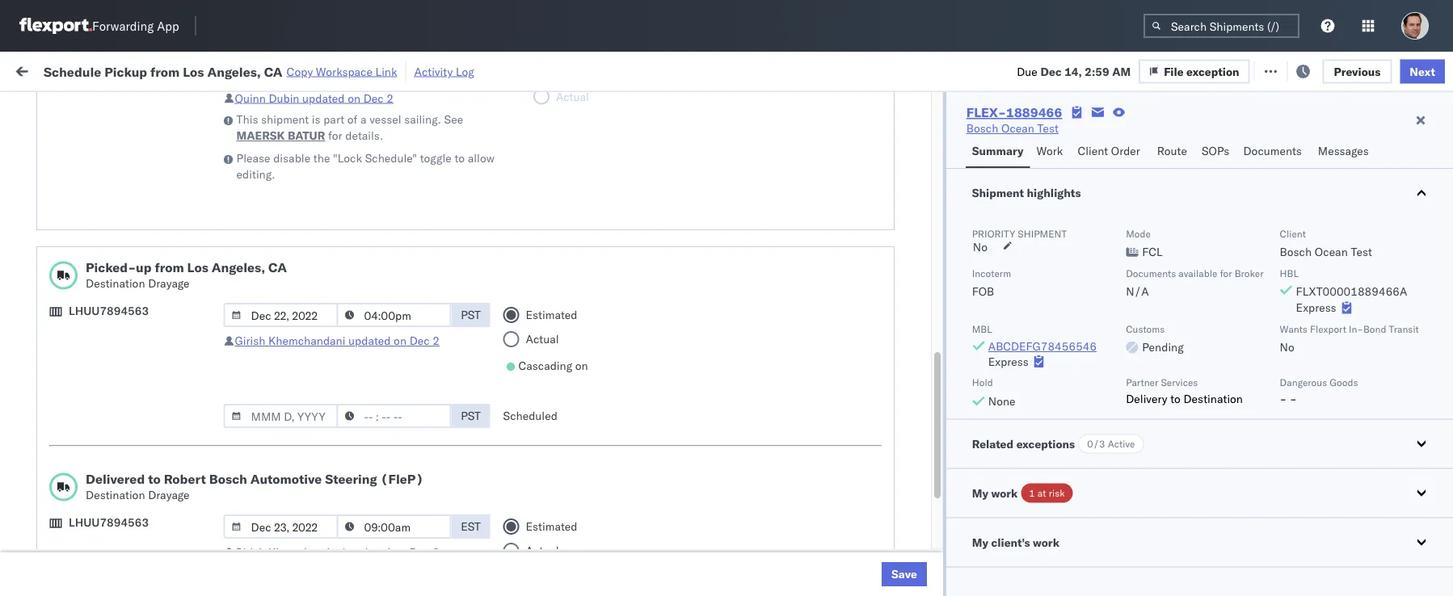 Task type: locate. For each thing, give the bounding box(es) containing it.
0 vertical spatial drayage
[[148, 276, 190, 291]]

2 schedule pickup from los angeles, ca from the top
[[37, 260, 218, 290]]

1 vertical spatial risk
[[1049, 487, 1065, 500]]

lhuu7894563,
[[996, 411, 1079, 425], [996, 446, 1079, 460], [996, 482, 1079, 496]]

1 upload customs clearance documents button from the top
[[37, 152, 230, 186]]

2:59 am edt, nov 5, 2022 for second the schedule pickup from los angeles, ca button from the bottom of the page schedule pickup from los angeles, ca link
[[260, 340, 402, 354]]

2 girish from the top
[[235, 546, 265, 560]]

gaurav
[[1303, 162, 1340, 176], [1303, 233, 1340, 247], [1303, 304, 1340, 319]]

jawla down the messages
[[1343, 162, 1370, 176]]

est, for 9:00 am est, dec 24, 2022
[[309, 482, 333, 496]]

1 vertical spatial estimated
[[526, 520, 578, 534]]

1 vertical spatial at
[[1038, 487, 1047, 500]]

flex-1889466 button
[[867, 407, 980, 430], [867, 407, 980, 430], [867, 443, 980, 465], [867, 443, 980, 465], [867, 478, 980, 501], [867, 478, 980, 501]]

1 vertical spatial uetu5238478
[[1082, 446, 1161, 460]]

in
[[241, 100, 250, 112]]

1 vertical spatial to
[[1171, 392, 1181, 406]]

2 schedule delivery appointment from the top
[[37, 304, 199, 318]]

girish for pst
[[235, 334, 265, 348]]

test inside "client bosch ocean test incoterm fob"
[[1351, 245, 1373, 259]]

automotive
[[250, 471, 322, 487]]

shipment down highlights
[[1018, 228, 1067, 240]]

angeles, up picked-up from los angeles, ca destination drayage
[[173, 224, 218, 238]]

client order button
[[1072, 137, 1151, 168]]

my inside button
[[972, 536, 989, 550]]

1 horizontal spatial risk
[[1049, 487, 1065, 500]]

confirm inside the confirm pickup from los angeles, ca
[[37, 438, 78, 452]]

my work
[[16, 59, 88, 81], [972, 486, 1018, 500]]

1 gaurav jawla from the top
[[1303, 162, 1370, 176]]

0 vertical spatial upload customs clearance documents button
[[37, 152, 230, 186]]

2 horizontal spatial work
[[1033, 536, 1060, 550]]

lhuu7894563 down "picked-"
[[69, 304, 149, 318]]

1 vertical spatial lhuu7894563,
[[996, 446, 1079, 460]]

am
[[1113, 64, 1131, 78], [288, 162, 306, 176], [288, 233, 306, 247], [288, 269, 306, 283], [288, 304, 306, 319], [288, 340, 306, 354], [288, 411, 306, 425], [288, 482, 306, 496], [288, 518, 306, 532]]

3 gaurav from the top
[[1303, 304, 1340, 319]]

0 vertical spatial 2023
[[377, 518, 405, 532]]

girish khemchandani updated on dec 2 button down 2:59 am est, jan 13, 2023
[[235, 546, 440, 560]]

0 horizontal spatial shipment
[[261, 112, 309, 127]]

nov for second the schedule pickup from los angeles, ca button from the bottom of the page
[[337, 340, 358, 354]]

part
[[324, 112, 345, 127]]

schedule for third schedule delivery appointment button
[[37, 410, 85, 424]]

flex-2130387 button
[[867, 549, 980, 572], [867, 549, 980, 572]]

flex id
[[867, 132, 897, 144]]

am for third the schedule pickup from los angeles, ca button from the bottom
[[288, 269, 306, 283]]

0 vertical spatial express
[[1296, 301, 1337, 315]]

uetu5238478 down the partner
[[1082, 446, 1161, 460]]

gaurav up flexport
[[1303, 304, 1340, 319]]

dubin
[[269, 91, 299, 105]]

2 vertical spatial uetu5238478
[[1082, 482, 1161, 496]]

work up 'gvcu5265864'
[[1033, 536, 1060, 550]]

girish khemchandani updated on dec 2 button down mmm d, yyyy text box
[[235, 334, 440, 348]]

schedule delivery appointment for 1st schedule delivery appointment link from the bottom of the page
[[37, 553, 199, 567]]

schedule delivery appointment button down "picked-"
[[37, 303, 199, 321]]

1 vertical spatial khemchandani
[[268, 546, 346, 560]]

gaurav jawla
[[1303, 162, 1370, 176], [1303, 233, 1370, 247], [1303, 304, 1370, 319]]

1 girish khemchandani updated on dec 2 button from the top
[[235, 334, 440, 348]]

ocean fcl
[[495, 162, 551, 176], [495, 233, 551, 247], [495, 304, 551, 319], [495, 340, 551, 354], [495, 376, 551, 390], [495, 411, 551, 425], [495, 447, 551, 461], [495, 518, 551, 532], [495, 553, 551, 568]]

updated
[[302, 91, 345, 105], [349, 334, 391, 348], [349, 546, 391, 560]]

schedule pickup from los angeles, ca for second the schedule pickup from los angeles, ca button from the bottom of the page schedule pickup from los angeles, ca link
[[37, 331, 218, 361]]

ocean inside bosch ocean test link
[[1002, 121, 1035, 135]]

MMM D, YYYY text field
[[224, 303, 338, 327]]

lhuu7894563, uetu5238478 up 0/3
[[996, 411, 1161, 425]]

flex-1893174
[[893, 518, 976, 532]]

client for order
[[1078, 144, 1109, 158]]

2 5, from the top
[[361, 269, 371, 283]]

schedule pickup from los angeles, ca link for third the schedule pickup from los angeles, ca button from the bottom
[[37, 259, 230, 291]]

uetu5238478 up maeu9736123
[[1082, 482, 1161, 496]]

2 estimated from the top
[[526, 520, 578, 534]]

work left 1
[[992, 486, 1018, 500]]

ca for third the schedule pickup from los angeles, ca button from the bottom
[[37, 276, 53, 290]]

drayage down robert
[[148, 488, 190, 502]]

work inside "button"
[[1037, 144, 1063, 158]]

1 schedule delivery appointment from the top
[[37, 197, 199, 211]]

file exception button
[[1153, 58, 1264, 82], [1153, 58, 1264, 82], [1139, 59, 1250, 83], [1139, 59, 1250, 83]]

mmm d, yyyy text field up 11:30
[[224, 515, 338, 539]]

4 nov from the top
[[337, 340, 358, 354]]

1846748
[[927, 198, 976, 212], [927, 233, 976, 247], [927, 269, 976, 283], [927, 304, 976, 319], [927, 340, 976, 354], [927, 376, 976, 390]]

ceau7522281,
[[996, 197, 1079, 211], [996, 233, 1079, 247], [996, 268, 1079, 283], [996, 340, 1079, 354], [996, 375, 1079, 389]]

pickup for 4th the schedule pickup from los angeles, ca button
[[88, 509, 123, 523]]

upload customs clearance documents link up confirm pickup from los angeles, ca link
[[37, 366, 230, 398]]

fob
[[972, 285, 995, 299]]

2023 right 13,
[[377, 518, 405, 532]]

schedule delivery appointment for first schedule delivery appointment link from the top of the page
[[37, 197, 199, 211]]

2 girish khemchandani updated on dec 2 button from the top
[[235, 546, 440, 560]]

1 horizontal spatial no
[[973, 240, 988, 254]]

to inside please disable the "lock schedule" toggle to allow editing.
[[455, 151, 465, 165]]

pickup for second the schedule pickup from los angeles, ca button from the bottom of the page
[[88, 331, 123, 345]]

numbers
[[1160, 132, 1200, 144], [996, 139, 1036, 151]]

numbers inside "mbl/mawb numbers" button
[[1160, 132, 1200, 144]]

1 pst from the top
[[461, 308, 481, 322]]

1 horizontal spatial to
[[455, 151, 465, 165]]

to inside "partner services delivery to destination"
[[1171, 392, 1181, 406]]

2 vertical spatial jawla
[[1343, 304, 1370, 319]]

flex-2130387
[[893, 553, 976, 568]]

4 appointment from the top
[[132, 553, 199, 567]]

3 appointment from the top
[[132, 410, 199, 424]]

gaurav jawla down the messages
[[1303, 162, 1370, 176]]

1 vertical spatial jawla
[[1343, 233, 1370, 247]]

pm right 7:00
[[288, 447, 305, 461]]

3 schedule pickup from los angeles, ca from the top
[[37, 331, 218, 361]]

0 vertical spatial gaurav jawla
[[1303, 162, 1370, 176]]

no right the :
[[379, 100, 392, 112]]

destination down "picked-"
[[86, 276, 145, 291]]

resize handle column header
[[231, 125, 251, 597], [411, 125, 430, 597], [467, 125, 487, 597], [572, 125, 592, 597], [677, 125, 697, 597], [839, 125, 859, 597], [969, 125, 988, 597], [1074, 125, 1093, 597], [1276, 125, 1295, 597], [1381, 125, 1400, 597], [1412, 125, 1432, 597]]

3 jawla from the top
[[1343, 304, 1370, 319]]

angeles,
[[207, 63, 261, 79], [173, 224, 218, 238], [212, 260, 265, 276], [173, 260, 218, 274], [173, 331, 218, 345], [167, 438, 211, 452], [173, 509, 218, 523]]

angeles, up quinn at the top of the page
[[207, 63, 261, 79]]

4 edt, from the top
[[309, 304, 334, 319]]

1 edt, from the top
[[309, 162, 334, 176]]

express up flexport
[[1296, 301, 1337, 315]]

destination inside picked-up from los angeles, ca destination drayage
[[86, 276, 145, 291]]

ceau7522281, up priority shipment
[[996, 197, 1079, 211]]

ceau7522281, hlxu6269489, hlxu8034992
[[996, 197, 1247, 211], [996, 233, 1247, 247], [996, 268, 1247, 283], [996, 340, 1247, 354], [996, 375, 1247, 389]]

cascading
[[519, 359, 573, 373]]

3 schedule delivery appointment from the top
[[37, 410, 199, 424]]

pickup for confirm pickup from los angeles, ca button
[[81, 438, 116, 452]]

1 lhuu7894563 from the top
[[69, 304, 149, 318]]

disable
[[273, 151, 311, 165]]

2022 for confirm pickup from los angeles, ca link
[[380, 447, 408, 461]]

my work left 1
[[972, 486, 1018, 500]]

schedule pickup from los angeles, ca link
[[37, 224, 230, 256], [37, 259, 230, 291], [37, 330, 230, 363], [37, 508, 230, 540]]

from inside picked-up from los angeles, ca destination drayage
[[155, 260, 184, 276]]

pm
[[288, 447, 305, 461], [295, 553, 312, 568]]

1 vertical spatial confirm
[[37, 481, 78, 496]]

batch action button
[[1339, 58, 1444, 82]]

2 schedule delivery appointment button from the top
[[37, 303, 199, 321]]

0 vertical spatial customs
[[77, 153, 122, 167]]

am for third schedule delivery appointment button from the bottom
[[288, 304, 306, 319]]

1 confirm from the top
[[37, 438, 78, 452]]

2 drayage from the top
[[148, 488, 190, 502]]

1 vertical spatial 14,
[[360, 411, 378, 425]]

lhuu7894563, up msdu7304509
[[996, 482, 1079, 496]]

23, for 2023
[[363, 553, 381, 568]]

4 2:59 am edt, nov 5, 2022 from the top
[[260, 340, 402, 354]]

express up hold at the bottom of page
[[989, 355, 1029, 369]]

3 1846748 from the top
[[927, 269, 976, 283]]

5, for fourth the schedule pickup from los angeles, ca button from the bottom
[[361, 233, 371, 247]]

no down 'wants'
[[1280, 340, 1295, 355]]

cascading on
[[519, 359, 588, 373]]

risk right 778
[[334, 63, 353, 77]]

numbers inside container numbers
[[996, 139, 1036, 151]]

my up filtered
[[16, 59, 42, 81]]

pickup down confirm delivery button
[[88, 509, 123, 523]]

4 hlxu8034992 from the top
[[1168, 340, 1247, 354]]

2 confirm from the top
[[37, 481, 78, 496]]

1 ceau7522281, from the top
[[996, 197, 1079, 211]]

to left robert
[[148, 471, 161, 487]]

gaurav jawla up flexport
[[1303, 304, 1370, 319]]

1 horizontal spatial at
[[1038, 487, 1047, 500]]

my left client's
[[972, 536, 989, 550]]

2 vertical spatial destination
[[86, 488, 145, 502]]

pickup
[[104, 63, 147, 79], [88, 224, 123, 238], [88, 260, 123, 274], [88, 331, 123, 345], [81, 438, 116, 452], [88, 509, 123, 523]]

flexport
[[1311, 323, 1347, 335]]

destination
[[86, 276, 145, 291], [1184, 392, 1243, 406], [86, 488, 145, 502]]

for
[[154, 100, 167, 112], [328, 129, 342, 143], [1220, 267, 1233, 279]]

lhuu7894563, for 9:00 am est, dec 24, 2022
[[996, 482, 1079, 496]]

gaurav jawla for test123456
[[1303, 233, 1370, 247]]

to down 'services'
[[1171, 392, 1181, 406]]

23,
[[359, 447, 377, 461], [363, 553, 381, 568]]

est, down 9:00 am est, dec 24, 2022
[[309, 518, 333, 532]]

editing.
[[237, 167, 275, 181]]

pickup up ready
[[104, 63, 147, 79]]

angeles, for third the schedule pickup from los angeles, ca button from the bottom schedule pickup from los angeles, ca link
[[173, 260, 218, 274]]

robert
[[164, 471, 206, 487]]

pm right 11:30
[[295, 553, 312, 568]]

ceau7522281, up none
[[996, 340, 1079, 354]]

0 horizontal spatial express
[[989, 355, 1029, 369]]

clearance for second upload customs clearance documents link from the bottom of the page
[[125, 153, 177, 167]]

1 lhuu7894563, from the top
[[996, 411, 1079, 425]]

angeles, inside picked-up from los angeles, ca destination drayage
[[212, 260, 265, 276]]

operator
[[1303, 132, 1342, 144]]

confirm inside confirm delivery link
[[37, 481, 78, 496]]

0 vertical spatial my
[[16, 59, 42, 81]]

0 vertical spatial at
[[321, 63, 331, 77]]

priority
[[972, 228, 1016, 240]]

0 vertical spatial shipment
[[261, 112, 309, 127]]

abcdefg78456546 down the partner
[[1101, 411, 1210, 425]]

am for confirm delivery button
[[288, 482, 306, 496]]

2:59
[[1085, 64, 1110, 78], [260, 233, 285, 247], [260, 269, 285, 283], [260, 304, 285, 319], [260, 340, 285, 354], [260, 411, 285, 425], [260, 518, 285, 532]]

bosch inside "client bosch ocean test incoterm fob"
[[1280, 245, 1312, 259]]

ceau7522281, down abcdefg78456546 button
[[996, 375, 1079, 389]]

0 horizontal spatial to
[[148, 471, 161, 487]]

5, for third the schedule pickup from los angeles, ca button from the bottom
[[361, 269, 371, 283]]

jan for 13,
[[336, 518, 354, 532]]

2 vertical spatial lhuu7894563,
[[996, 482, 1079, 496]]

1 vertical spatial girish khemchandani updated on dec 2
[[235, 546, 440, 560]]

est
[[461, 520, 481, 534]]

for left broker
[[1220, 267, 1233, 279]]

express for mbl
[[989, 355, 1029, 369]]

2022 for second schedule delivery appointment link from the bottom of the page
[[380, 411, 409, 425]]

2 vertical spatial customs
[[77, 367, 122, 381]]

client inside button
[[1078, 144, 1109, 158]]

mbl
[[972, 323, 993, 335]]

gaurav up omkar
[[1303, 233, 1340, 247]]

ca
[[264, 63, 283, 79], [37, 241, 53, 255], [268, 260, 287, 276], [37, 276, 53, 290], [37, 347, 53, 361], [37, 454, 53, 468], [37, 525, 53, 539]]

upload customs clearance documents link down workitem 'button' on the top of page
[[37, 152, 230, 185]]

schedule delivery appointment link down "picked-"
[[37, 303, 199, 319]]

ca for 4th the schedule pickup from los angeles, ca button
[[37, 525, 53, 539]]

incoterm
[[972, 267, 1011, 279]]

destination inside "partner services delivery to destination"
[[1184, 392, 1243, 406]]

angeles, inside the confirm pickup from los angeles, ca
[[167, 438, 211, 452]]

appointment for second schedule delivery appointment link from the bottom of the page
[[132, 410, 199, 424]]

0/3 active
[[1088, 438, 1135, 450]]

2 schedule pickup from los angeles, ca link from the top
[[37, 259, 230, 291]]

to inside the delivered to robert bosch automotive steering (flep) destination drayage
[[148, 471, 161, 487]]

gaurav jawla up omkar savant
[[1303, 233, 1370, 247]]

2:59 am edt, nov 5, 2022
[[260, 233, 402, 247], [260, 269, 402, 283], [260, 304, 402, 319], [260, 340, 402, 354]]

upload customs clearance documents up the confirm pickup from los angeles, ca
[[37, 367, 177, 397]]

1 vertical spatial upload
[[37, 367, 74, 381]]

ceau7522281, down priority shipment
[[996, 268, 1079, 283]]

girish for est
[[235, 546, 265, 560]]

14, right 'due'
[[1065, 64, 1082, 78]]

girish down mmm d, yyyy text box
[[235, 334, 265, 348]]

0 vertical spatial my work
[[16, 59, 88, 81]]

lhuu7894563, up exceptions at the right bottom of the page
[[996, 411, 1079, 425]]

0 vertical spatial clearance
[[125, 153, 177, 167]]

4 1846748 from the top
[[927, 304, 976, 319]]

los for third the schedule pickup from los angeles, ca button from the bottom
[[152, 260, 171, 274]]

1 vertical spatial lhuu7894563, uetu5238478
[[996, 446, 1161, 460]]

confirm for confirm pickup from los angeles, ca
[[37, 438, 78, 452]]

jawla for test123456
[[1343, 233, 1370, 247]]

1 gaurav from the top
[[1303, 162, 1340, 176]]

2 vertical spatial updated
[[349, 546, 391, 560]]

0 vertical spatial lhuu7894563, uetu5238478
[[996, 411, 1161, 425]]

2 vertical spatial abcdefg78456546
[[1101, 447, 1210, 461]]

schedule for first schedule delivery appointment button from the bottom
[[37, 553, 85, 567]]

1 vertical spatial updated
[[349, 334, 391, 348]]

3 hlxu8034992 from the top
[[1168, 268, 1247, 283]]

los inside the confirm pickup from los angeles, ca
[[146, 438, 164, 452]]

0 vertical spatial -- : -- -- text field
[[337, 303, 452, 327]]

gaurav down the messages
[[1303, 162, 1340, 176]]

nov for fourth the schedule pickup from los angeles, ca button from the bottom
[[337, 233, 358, 247]]

1 vertical spatial shipment
[[1018, 228, 1067, 240]]

4 5, from the top
[[361, 340, 371, 354]]

shipment up the maersk batur link
[[261, 112, 309, 127]]

Search Work text field
[[911, 58, 1087, 82]]

-- : -- -- text field
[[337, 303, 452, 327], [337, 404, 452, 428], [337, 515, 452, 539]]

0 horizontal spatial no
[[379, 100, 392, 112]]

1 vertical spatial upload customs clearance documents
[[37, 367, 177, 397]]

related exceptions
[[972, 437, 1075, 451]]

1 upload customs clearance documents from the top
[[37, 153, 177, 184]]

4 schedule pickup from los angeles, ca link from the top
[[37, 508, 230, 540]]

delivery down the partner
[[1126, 392, 1168, 406]]

2022 for 3rd schedule delivery appointment link from the bottom
[[374, 304, 402, 319]]

mmm d, yyyy text field for pst
[[224, 404, 338, 428]]

0 horizontal spatial client
[[1078, 144, 1109, 158]]

0 vertical spatial lhuu7894563,
[[996, 411, 1079, 425]]

summary button
[[966, 137, 1030, 168]]

1 horizontal spatial 14,
[[1065, 64, 1082, 78]]

3 lhuu7894563, from the top
[[996, 482, 1079, 496]]

5 1846748 from the top
[[927, 340, 976, 354]]

my client's work button
[[946, 519, 1454, 567]]

1 resize handle column header from the left
[[231, 125, 251, 597]]

messages button
[[1312, 137, 1378, 168]]

2 vertical spatial my
[[972, 536, 989, 550]]

2 hlxu8034992 from the top
[[1168, 233, 1247, 247]]

highlights
[[1027, 186, 1081, 200]]

delivery
[[88, 197, 129, 211], [88, 304, 129, 318], [1126, 392, 1168, 406], [88, 410, 129, 424], [81, 481, 123, 496], [88, 553, 129, 567]]

angeles, for fourth the schedule pickup from los angeles, ca button from the bottom's schedule pickup from los angeles, ca link
[[173, 224, 218, 238]]

3 flex-1846748 from the top
[[893, 269, 976, 283]]

angeles, up robert
[[167, 438, 211, 452]]

work up caiu7969337
[[1037, 144, 1063, 158]]

hlxu8034992
[[1168, 197, 1247, 211], [1168, 233, 1247, 247], [1168, 268, 1247, 283], [1168, 340, 1247, 354], [1168, 375, 1247, 389]]

1 appointment from the top
[[132, 197, 199, 211]]

caiu7969337
[[996, 162, 1072, 176]]

delivery up the confirm pickup from los angeles, ca
[[88, 410, 129, 424]]

1 ocean fcl from the top
[[495, 162, 551, 176]]

upload customs clearance documents for second upload customs clearance documents link from the top of the page
[[37, 367, 177, 397]]

3 resize handle column header from the left
[[467, 125, 487, 597]]

schedule delivery appointment link up "picked-"
[[37, 196, 199, 212]]

3 uetu5238478 from the top
[[1082, 482, 1161, 496]]

1 vertical spatial gaurav
[[1303, 233, 1340, 247]]

0 vertical spatial upload
[[37, 153, 74, 167]]

schedule delivery appointment for 3rd schedule delivery appointment link from the bottom
[[37, 304, 199, 318]]

angeles, up mmm d, yyyy text box
[[212, 260, 265, 276]]

ca for fourth the schedule pickup from los angeles, ca button from the bottom
[[37, 241, 53, 255]]

0 vertical spatial girish khemchandani updated on dec 2
[[235, 334, 440, 348]]

ca for confirm pickup from los angeles, ca button
[[37, 454, 53, 468]]

1 vertical spatial drayage
[[148, 488, 190, 502]]

1 jawla from the top
[[1343, 162, 1370, 176]]

client up hbl
[[1280, 228, 1306, 240]]

2 ceau7522281, hlxu6269489, hlxu8034992 from the top
[[996, 233, 1247, 247]]

1 horizontal spatial work
[[992, 486, 1018, 500]]

angeles, down robert
[[173, 509, 218, 523]]

lhuu7894563, up 1
[[996, 446, 1079, 460]]

0 vertical spatial pm
[[288, 447, 305, 461]]

for inside this shipment is part of a vessel sailing. see maersk batur for details.
[[328, 129, 342, 143]]

pst
[[461, 308, 481, 322], [461, 409, 481, 423]]

1 vertical spatial for
[[328, 129, 342, 143]]

quinn dubin updated on dec 2
[[235, 91, 394, 105]]

23, up steering
[[359, 447, 377, 461]]

girish khemchandani updated on dec 2 down 2:59 am est, jan 13, 2023
[[235, 546, 440, 560]]

2 vertical spatial to
[[148, 471, 161, 487]]

1 vertical spatial pm
[[295, 553, 312, 568]]

5 edt, from the top
[[309, 340, 334, 354]]

0 horizontal spatial at
[[321, 63, 331, 77]]

2 horizontal spatial for
[[1220, 267, 1233, 279]]

related
[[972, 437, 1014, 451]]

mmm d, yyyy text field for est
[[224, 515, 338, 539]]

0 vertical spatial girish
[[235, 334, 265, 348]]

confirm
[[37, 438, 78, 452], [37, 481, 78, 496]]

express
[[1296, 301, 1337, 315], [989, 355, 1029, 369]]

documents inside documents available for broker n/a
[[1126, 267, 1176, 279]]

estimated
[[526, 308, 578, 322], [526, 520, 578, 534]]

lhuu7894563, uetu5238478 for 7:00 pm est, dec 23, 2022
[[996, 446, 1161, 460]]

from inside the confirm pickup from los angeles, ca
[[119, 438, 143, 452]]

pending
[[1142, 340, 1184, 355]]

8 ocean fcl from the top
[[495, 518, 551, 532]]

1 horizontal spatial work
[[1037, 144, 1063, 158]]

schedule pickup from los angeles, ca
[[37, 224, 218, 255], [37, 260, 218, 290], [37, 331, 218, 361], [37, 509, 218, 539]]

schedule delivery appointment down confirm delivery button
[[37, 553, 199, 567]]

jan down 13,
[[342, 553, 360, 568]]

4 schedule pickup from los angeles, ca button from the top
[[37, 508, 230, 542]]

2 vertical spatial no
[[1280, 340, 1295, 355]]

1 hlxu8034992 from the top
[[1168, 197, 1247, 211]]

2 vertical spatial 2
[[433, 546, 440, 560]]

0 vertical spatial risk
[[334, 63, 353, 77]]

2 girish khemchandani updated on dec 2 from the top
[[235, 546, 440, 560]]

est,
[[309, 411, 333, 425], [308, 447, 332, 461], [309, 482, 333, 496], [309, 518, 333, 532], [315, 553, 339, 568]]

link
[[376, 64, 397, 78]]

work right import
[[176, 63, 204, 77]]

1 vertical spatial pst
[[461, 409, 481, 423]]

drayage inside the delivered to robert bosch automotive steering (flep) destination drayage
[[148, 488, 190, 502]]

2 jawla from the top
[[1343, 233, 1370, 247]]

schedule"
[[365, 151, 417, 165]]

2 for est
[[433, 546, 440, 560]]

khemchandani for pst
[[268, 334, 346, 348]]

schedule delivery appointment button up the confirm pickup from los angeles, ca
[[37, 409, 199, 427]]

0 vertical spatial girish khemchandani updated on dec 2 button
[[235, 334, 440, 348]]

0 vertical spatial to
[[455, 151, 465, 165]]

ca for second the schedule pickup from los angeles, ca button from the bottom of the page
[[37, 347, 53, 361]]

los inside picked-up from los angeles, ca destination drayage
[[187, 260, 208, 276]]

schedule
[[44, 63, 101, 79], [37, 197, 85, 211], [37, 224, 85, 238], [37, 260, 85, 274], [37, 304, 85, 318], [37, 331, 85, 345], [37, 410, 85, 424], [37, 509, 85, 523], [37, 553, 85, 567]]

lhuu7894563, uetu5238478 for 2:59 am est, dec 14, 2022
[[996, 411, 1161, 425]]

abcdefg78456546 down "partner services delivery to destination"
[[1101, 447, 1210, 461]]

1 vertical spatial destination
[[1184, 392, 1243, 406]]

broker
[[1235, 267, 1264, 279]]

est, for 2:59 am est, dec 14, 2022
[[309, 411, 333, 425]]

jawla up savant
[[1343, 233, 1370, 247]]

mmm d, yyyy text field up 7:00
[[224, 404, 338, 428]]

2 uetu5238478 from the top
[[1082, 446, 1161, 460]]

drayage
[[148, 276, 190, 291], [148, 488, 190, 502]]

hlxu8034992 for fourth the schedule pickup from los angeles, ca button from the bottom's schedule pickup from los angeles, ca link
[[1168, 233, 1247, 247]]

4 ceau7522281, from the top
[[996, 340, 1079, 354]]

khemchandani down mmm d, yyyy text box
[[268, 334, 346, 348]]

client inside "client bosch ocean test incoterm fob"
[[1280, 228, 1306, 240]]

est, for 11:30 pm est, jan 23, 2023
[[315, 553, 339, 568]]

1 vertical spatial 2
[[433, 334, 440, 348]]

my up 1893174
[[972, 486, 989, 500]]

2 nov from the top
[[337, 269, 358, 283]]

pickup left the 'up'
[[88, 260, 123, 274]]

shipment inside this shipment is part of a vessel sailing. see maersk batur for details.
[[261, 112, 309, 127]]

2 test123456 from the top
[[1101, 269, 1169, 283]]

angeles, right the 'up'
[[173, 260, 218, 274]]

ca inside the confirm pickup from los angeles, ca
[[37, 454, 53, 468]]

3 5, from the top
[[361, 304, 371, 319]]

(0)
[[262, 63, 283, 77]]

work
[[46, 59, 88, 81], [992, 486, 1018, 500], [1033, 536, 1060, 550]]

1 girish khemchandani updated on dec 2 from the top
[[235, 334, 440, 348]]

upload customs clearance documents button up confirm pickup from los angeles, ca link
[[37, 366, 230, 400]]

hold
[[972, 377, 993, 389]]

schedule delivery appointment link up the confirm pickup from los angeles, ca
[[37, 409, 199, 426]]

0 vertical spatial mmm d, yyyy text field
[[224, 404, 338, 428]]

lhuu7894563, uetu5238478 for 9:00 am est, dec 24, 2022
[[996, 482, 1161, 496]]

abcdefg78456546 for 2:59 am est, dec 14, 2022
[[1101, 411, 1210, 425]]

0 vertical spatial destination
[[86, 276, 145, 291]]

uetu5238478 up active
[[1082, 411, 1161, 425]]

2 2:59 am edt, nov 5, 2022 from the top
[[260, 269, 402, 283]]

steering
[[325, 471, 377, 487]]

jawla
[[1343, 162, 1370, 176], [1343, 233, 1370, 247], [1343, 304, 1370, 319]]

0 horizontal spatial work
[[176, 63, 204, 77]]

confirm up confirm delivery
[[37, 438, 78, 452]]

ocean
[[1002, 121, 1035, 135], [495, 162, 528, 176], [495, 233, 528, 247], [635, 233, 668, 247], [740, 233, 773, 247], [1315, 245, 1348, 259], [495, 304, 528, 319], [495, 340, 528, 354], [495, 376, 528, 390], [495, 411, 528, 425], [495, 447, 528, 461], [635, 447, 668, 461], [740, 447, 773, 461], [495, 518, 528, 532], [495, 553, 528, 568]]

bosch inside the delivered to robert bosch automotive steering (flep) destination drayage
[[209, 471, 247, 487]]

numbers left sops
[[1160, 132, 1200, 144]]

schedule delivery appointment button up "picked-"
[[37, 196, 199, 214]]

edt, for fourth the schedule pickup from los angeles, ca button from the bottom
[[309, 233, 334, 247]]

numbers for container numbers
[[996, 139, 1036, 151]]

estimated up cascading on
[[526, 308, 578, 322]]

2 gaurav from the top
[[1303, 233, 1340, 247]]

0 vertical spatial upload customs clearance documents link
[[37, 152, 230, 185]]

7 resize handle column header from the left
[[969, 125, 988, 597]]

0 vertical spatial khemchandani
[[268, 334, 346, 348]]

3 ceau7522281, from the top
[[996, 268, 1079, 283]]

0 vertical spatial upload customs clearance documents
[[37, 153, 177, 184]]

1 lhuu7894563, uetu5238478 from the top
[[996, 411, 1161, 425]]

girish khemchandani updated on dec 2
[[235, 334, 440, 348], [235, 546, 440, 560]]

1 horizontal spatial my work
[[972, 486, 1018, 500]]

2 horizontal spatial no
[[1280, 340, 1295, 355]]

3 edt, from the top
[[309, 269, 334, 283]]

lhuu7894563, uetu5238478 down 0/3
[[996, 482, 1161, 496]]

0 vertical spatial uetu5238478
[[1082, 411, 1161, 425]]

ceau7522281, hlxu6269489, hlxu8034992 for fourth the schedule pickup from los angeles, ca button from the bottom's schedule pickup from los angeles, ca link
[[996, 233, 1247, 247]]

1 vertical spatial express
[[989, 355, 1029, 369]]

3 hlxu6269489, from the top
[[1082, 268, 1165, 283]]

fcl for 3rd schedule delivery appointment link from the bottom
[[531, 304, 551, 319]]

1 vertical spatial girish
[[235, 546, 265, 560]]

1 schedule pickup from los angeles, ca link from the top
[[37, 224, 230, 256]]

angeles, down picked-up from los angeles, ca destination drayage
[[173, 331, 218, 345]]

2 mmm d, yyyy text field from the top
[[224, 515, 338, 539]]

3 ceau7522281, hlxu6269489, hlxu8034992 from the top
[[996, 268, 1247, 283]]

client for bosch
[[1280, 228, 1306, 240]]

2 actual from the top
[[526, 544, 559, 558]]

14, up 7:00 pm est, dec 23, 2022 at the bottom
[[360, 411, 378, 425]]

4 ceau7522281, hlxu6269489, hlxu8034992 from the top
[[996, 340, 1247, 354]]

1889466
[[1006, 104, 1063, 120], [927, 411, 976, 425], [927, 447, 976, 461], [927, 482, 976, 496]]

0 vertical spatial estimated
[[526, 308, 578, 322]]

at right 1
[[1038, 487, 1047, 500]]

client left order
[[1078, 144, 1109, 158]]

confirm pickup from los angeles, ca link
[[37, 437, 230, 469]]

omkar savant
[[1303, 269, 1375, 283]]

MMM D, YYYY text field
[[224, 404, 338, 428], [224, 515, 338, 539]]

1 at risk
[[1029, 487, 1065, 500]]

Search Shipments (/) text field
[[1144, 14, 1300, 38]]

1 vertical spatial clearance
[[125, 367, 177, 381]]

upload customs clearance documents down workitem 'button' on the top of page
[[37, 153, 177, 184]]

schedule for third schedule delivery appointment button from the bottom
[[37, 304, 85, 318]]

1 vertical spatial -- : -- -- text field
[[337, 404, 452, 428]]

uetu5238478
[[1082, 411, 1161, 425], [1082, 446, 1161, 460], [1082, 482, 1161, 496]]

0 horizontal spatial numbers
[[996, 139, 1036, 151]]

1 flex-1846748 from the top
[[893, 198, 976, 212]]

delivery down confirm delivery button
[[88, 553, 129, 567]]

route button
[[1151, 137, 1196, 168]]

23, down 13,
[[363, 553, 381, 568]]

forwarding app link
[[19, 18, 179, 34]]

next
[[1410, 64, 1436, 78]]

2 edt, from the top
[[309, 233, 334, 247]]

1 vertical spatial 2023
[[383, 553, 411, 568]]

1 vertical spatial actual
[[526, 544, 559, 558]]

risk right 1
[[1049, 487, 1065, 500]]

0 vertical spatial lhuu7894563
[[69, 304, 149, 318]]

hlxu6269489, for fourth the schedule pickup from los angeles, ca button from the bottom
[[1082, 233, 1165, 247]]

goods
[[1330, 377, 1359, 389]]

pickup inside the confirm pickup from los angeles, ca
[[81, 438, 116, 452]]

1 schedule delivery appointment link from the top
[[37, 196, 199, 212]]

5,
[[361, 233, 371, 247], [361, 269, 371, 283], [361, 304, 371, 319], [361, 340, 371, 354]]

container numbers button
[[988, 122, 1077, 151]]

girish khemchandani updated on dec 2 button for est
[[235, 546, 440, 560]]

pickup up "picked-"
[[88, 224, 123, 238]]

est, down 2:59 am est, jan 13, 2023
[[315, 553, 339, 568]]

schedule delivery appointment link down confirm delivery button
[[37, 552, 199, 568]]

1 vertical spatial gaurav jawla
[[1303, 233, 1370, 247]]

2 appointment from the top
[[132, 304, 199, 318]]

destination down delivered
[[86, 488, 145, 502]]

0 vertical spatial work
[[176, 63, 204, 77]]

1 horizontal spatial for
[[328, 129, 342, 143]]

for down part
[[328, 129, 342, 143]]

abcdefg78456546 down mbl
[[989, 340, 1097, 354]]

to left allow
[[455, 151, 465, 165]]

est, up 9:00 am est, dec 24, 2022
[[308, 447, 332, 461]]

flex-1660288
[[893, 162, 976, 176]]

2 flex-1846748 from the top
[[893, 233, 976, 247]]

please disable the "lock schedule" toggle to allow editing.
[[237, 151, 495, 181]]

girish khemchandani updated on dec 2 for pst
[[235, 334, 440, 348]]

nov for third the schedule pickup from los angeles, ca button from the bottom
[[337, 269, 358, 283]]



Task type: vqa. For each thing, say whether or not it's contained in the screenshot.
2nd 458574
no



Task type: describe. For each thing, give the bounding box(es) containing it.
for inside documents available for broker n/a
[[1220, 267, 1233, 279]]

1 vertical spatial customs
[[1126, 323, 1165, 335]]

omkar
[[1303, 269, 1337, 283]]

drayage inside picked-up from los angeles, ca destination drayage
[[148, 276, 190, 291]]

work inside button
[[176, 63, 204, 77]]

mbl/mawb numbers button
[[1093, 129, 1279, 145]]

ca inside picked-up from los angeles, ca destination drayage
[[268, 260, 287, 276]]

available
[[1179, 267, 1218, 279]]

confirm for confirm delivery
[[37, 481, 78, 496]]

los for confirm pickup from los angeles, ca button
[[146, 438, 164, 452]]

:
[[372, 100, 375, 112]]

6 flex-1846748 from the top
[[893, 376, 976, 390]]

1 1846748 from the top
[[927, 198, 976, 212]]

2 pst from the top
[[461, 409, 481, 423]]

ready for work, blocked, in progress
[[123, 100, 292, 112]]

2 schedule pickup from los angeles, ca button from the top
[[37, 259, 230, 293]]

11:30 pm est, jan 23, 2023
[[260, 553, 411, 568]]

gaurav for test123456
[[1303, 233, 1340, 247]]

6 ocean fcl from the top
[[495, 411, 551, 425]]

at for 1
[[1038, 487, 1047, 500]]

schedule pickup from los angeles, ca for schedule pickup from los angeles, ca link related to 4th the schedule pickup from los angeles, ca button
[[37, 509, 218, 539]]

3 nov from the top
[[337, 304, 358, 319]]

0 vertical spatial for
[[154, 100, 167, 112]]

delivery inside "partner services delivery to destination"
[[1126, 392, 1168, 406]]

actions
[[1393, 132, 1426, 144]]

log
[[456, 64, 474, 78]]

sops button
[[1196, 137, 1237, 168]]

4 resize handle column header from the left
[[572, 125, 592, 597]]

hbl
[[1280, 267, 1299, 279]]

snoozed : no
[[334, 100, 392, 112]]

4 ocean fcl from the top
[[495, 340, 551, 354]]

schedule pickup from los angeles, ca link for second the schedule pickup from los angeles, ca button from the bottom of the page
[[37, 330, 230, 363]]

picked-up from los angeles, ca destination drayage
[[86, 260, 287, 291]]

2130387
[[927, 553, 976, 568]]

import
[[136, 63, 173, 77]]

confirm pickup from los angeles, ca
[[37, 438, 211, 468]]

lhuu7894563, for 2:59 am est, dec 14, 2022
[[996, 411, 1079, 425]]

shipment for priority
[[1018, 228, 1067, 240]]

1660288
[[927, 162, 976, 176]]

services
[[1161, 377, 1198, 389]]

of
[[347, 112, 358, 127]]

1 schedule pickup from los angeles, ca button from the top
[[37, 224, 230, 257]]

lhuu7894563, for 7:00 pm est, dec 23, 2022
[[996, 446, 1079, 460]]

5 flex-1846748 from the top
[[893, 340, 976, 354]]

1893174
[[927, 518, 976, 532]]

angeles, for schedule pickup from los angeles, ca link related to 4th the schedule pickup from los angeles, ca button
[[173, 509, 218, 523]]

2 1846748 from the top
[[927, 233, 976, 247]]

fcl for second upload customs clearance documents link from the bottom of the page
[[531, 162, 551, 176]]

1 vertical spatial no
[[973, 240, 988, 254]]

karl
[[844, 553, 864, 568]]

1 vertical spatial my work
[[972, 486, 1018, 500]]

lagerfeld
[[867, 553, 915, 568]]

uetu5238478 for 2:59 am est, dec 14, 2022
[[1082, 411, 1161, 425]]

schedule for third the schedule pickup from los angeles, ca button from the bottom
[[37, 260, 85, 274]]

vessel
[[370, 112, 401, 127]]

delivery up "picked-"
[[88, 197, 129, 211]]

2:59 am edt, nov 5, 2022 for fourth the schedule pickup from los angeles, ca button from the bottom's schedule pickup from los angeles, ca link
[[260, 233, 402, 247]]

am for fourth the schedule pickup from los angeles, ca button from the bottom
[[288, 233, 306, 247]]

am for third schedule delivery appointment button
[[288, 411, 306, 425]]

11 resize handle column header from the left
[[1412, 125, 1432, 597]]

2 resize handle column header from the left
[[411, 125, 430, 597]]

am for second the schedule pickup from los angeles, ca button from the bottom of the page
[[288, 340, 306, 354]]

mode
[[1126, 228, 1151, 240]]

updated for est
[[349, 546, 391, 560]]

1 -- : -- -- text field from the top
[[337, 303, 452, 327]]

schedule pickup from los angeles, ca copy workspace link
[[44, 63, 397, 79]]

187 on track
[[371, 63, 437, 77]]

quinn dubin updated on dec 2 button
[[235, 91, 394, 105]]

bosch ocean test link
[[967, 120, 1059, 137]]

copy
[[287, 64, 313, 78]]

10 resize handle column header from the left
[[1381, 125, 1400, 597]]

customs for second upload customs clearance documents link from the bottom of the page
[[77, 153, 122, 167]]

9 resize handle column header from the left
[[1276, 125, 1295, 597]]

track
[[411, 63, 437, 77]]

am for 4th the schedule pickup from los angeles, ca button
[[288, 518, 306, 532]]

4 schedule delivery appointment button from the top
[[37, 552, 199, 570]]

fcl for schedule pickup from los angeles, ca link related to 4th the schedule pickup from los angeles, ca button
[[531, 518, 551, 532]]

destination inside the delivered to robert bosch automotive steering (flep) destination drayage
[[86, 488, 145, 502]]

app
[[157, 18, 179, 34]]

ready
[[123, 100, 152, 112]]

workitem button
[[10, 129, 234, 145]]

1 vertical spatial my
[[972, 486, 989, 500]]

5 ceau7522281, from the top
[[996, 375, 1079, 389]]

please
[[237, 151, 270, 165]]

client bosch ocean test incoterm fob
[[972, 228, 1373, 299]]

9:00 am est, dec 24, 2022
[[260, 482, 409, 496]]

2 -- : -- -- text field from the top
[[337, 404, 452, 428]]

6 1846748 from the top
[[927, 376, 976, 390]]

3 ocean fcl from the top
[[495, 304, 551, 319]]

9 ocean fcl from the top
[[495, 553, 551, 568]]

ocean inside "client bosch ocean test incoterm fob"
[[1315, 245, 1348, 259]]

msdu7304509
[[996, 517, 1078, 532]]

hlxu6269489, for third the schedule pickup from los angeles, ca button from the bottom
[[1082, 268, 1165, 283]]

5, for second the schedule pickup from los angeles, ca button from the bottom of the page
[[361, 340, 371, 354]]

documents inside button
[[1244, 144, 1302, 158]]

0 horizontal spatial my work
[[16, 59, 88, 81]]

flexport. image
[[19, 18, 92, 34]]

workitem
[[18, 132, 60, 144]]

delivery inside button
[[81, 481, 123, 496]]

2:59 am est, jan 13, 2023
[[260, 518, 405, 532]]

delivered to robert bosch automotive steering (flep) destination drayage
[[86, 471, 424, 502]]

8 resize handle column header from the left
[[1074, 125, 1093, 597]]

schedule delivery appointment for second schedule delivery appointment link from the bottom of the page
[[37, 410, 199, 424]]

schedule pickup from los angeles, ca for third the schedule pickup from los angeles, ca button from the bottom schedule pickup from los angeles, ca link
[[37, 260, 218, 290]]

choi
[[1354, 553, 1377, 568]]

2023 for 11:30 pm est, jan 23, 2023
[[383, 553, 411, 568]]

19,
[[361, 162, 379, 176]]

transit
[[1389, 323, 1419, 335]]

schedule for second the schedule pickup from los angeles, ca button from the bottom of the page
[[37, 331, 85, 345]]

angeles, for second the schedule pickup from los angeles, ca button from the bottom of the page schedule pickup from los angeles, ca link
[[173, 331, 218, 345]]

2022 for second upload customs clearance documents link from the bottom of the page
[[382, 162, 410, 176]]

maersk batur link
[[237, 128, 325, 144]]

2 schedule delivery appointment link from the top
[[37, 303, 199, 319]]

appointment for first schedule delivery appointment link from the top of the page
[[132, 197, 199, 211]]

5 ocean fcl from the top
[[495, 376, 551, 390]]

work inside button
[[1033, 536, 1060, 550]]

schedule for 4th the schedule pickup from los angeles, ca button
[[37, 509, 85, 523]]

1 estimated from the top
[[526, 308, 578, 322]]

los for fourth the schedule pickup from los angeles, ca button from the bottom
[[152, 224, 171, 238]]

maeu9408431
[[1101, 553, 1183, 568]]

up
[[136, 260, 152, 276]]

7:00
[[260, 447, 285, 461]]

abcdefg78456546 button
[[989, 340, 1097, 354]]

pickup for fourth the schedule pickup from los angeles, ca button from the bottom
[[88, 224, 123, 238]]

forwarding app
[[92, 18, 179, 34]]

11:30
[[260, 553, 292, 568]]

3 schedule pickup from los angeles, ca button from the top
[[37, 330, 230, 364]]

deadline button
[[252, 129, 414, 145]]

pm for 11:30
[[295, 553, 312, 568]]

bond
[[1364, 323, 1387, 335]]

0 vertical spatial updated
[[302, 91, 345, 105]]

toggle
[[420, 151, 452, 165]]

the
[[314, 151, 330, 165]]

fcl for confirm pickup from los angeles, ca link
[[531, 447, 551, 461]]

4 flex-1846748 from the top
[[893, 304, 976, 319]]

2022 for confirm delivery link
[[380, 482, 409, 496]]

2 upload from the top
[[37, 367, 74, 381]]

0 vertical spatial 2
[[387, 91, 394, 105]]

upload customs clearance documents for second upload customs clearance documents link from the bottom of the page
[[37, 153, 177, 184]]

3 schedule delivery appointment button from the top
[[37, 409, 199, 427]]

integration
[[705, 553, 761, 568]]

shipment
[[972, 186, 1024, 200]]

ceau7522281, hlxu6269489, hlxu8034992 for second the schedule pickup from los angeles, ca button from the bottom of the page schedule pickup from los angeles, ca link
[[996, 340, 1247, 354]]

5 hlxu6269489, from the top
[[1082, 375, 1165, 389]]

jan for 23,
[[342, 553, 360, 568]]

express for hbl
[[1296, 301, 1337, 315]]

ceau7522281, for third the schedule pickup from los angeles, ca button from the bottom
[[996, 268, 1079, 283]]

2 upload customs clearance documents link from the top
[[37, 366, 230, 398]]

appointment for 3rd schedule delivery appointment link from the bottom
[[132, 304, 199, 318]]

0 vertical spatial work
[[46, 59, 88, 81]]

est, for 2:59 am est, jan 13, 2023
[[309, 518, 333, 532]]

ceau7522281, for second the schedule pickup from los angeles, ca button from the bottom of the page
[[996, 340, 1079, 354]]

3 test123456 from the top
[[1101, 340, 1169, 354]]

work button
[[1030, 137, 1072, 168]]

23, for 2022
[[359, 447, 377, 461]]

6 resize handle column header from the left
[[839, 125, 859, 597]]

1 schedule delivery appointment button from the top
[[37, 196, 199, 214]]

ymluw236679313
[[1101, 162, 1205, 176]]

route
[[1157, 144, 1188, 158]]

2:59 am edt, nov 5, 2022 for third the schedule pickup from los angeles, ca button from the bottom schedule pickup from los angeles, ca link
[[260, 269, 402, 283]]

scheduled
[[503, 409, 558, 423]]

this
[[237, 112, 258, 127]]

batch
[[1364, 63, 1395, 77]]

hlxu8034992 for third the schedule pickup from los angeles, ca button from the bottom schedule pickup from los angeles, ca link
[[1168, 268, 1247, 283]]

am for 2nd upload customs clearance documents button from the bottom
[[288, 162, 306, 176]]

quinn
[[235, 91, 266, 105]]

1 actual from the top
[[526, 332, 559, 346]]

0 vertical spatial 14,
[[1065, 64, 1082, 78]]

wants
[[1280, 323, 1308, 335]]

schedule pickup from los angeles, ca link for 4th the schedule pickup from los angeles, ca button
[[37, 508, 230, 540]]

numbers for mbl/mawb numbers
[[1160, 132, 1200, 144]]

confirm delivery link
[[37, 481, 123, 497]]

3 gaurav jawla from the top
[[1303, 304, 1370, 319]]

lhuu7894563 for delivered to robert bosch automotive steering (flep)
[[69, 516, 149, 530]]

girish khemchandani updated on dec 2 for est
[[235, 546, 440, 560]]

3 -- : -- -- text field from the top
[[337, 515, 452, 539]]

summary
[[972, 144, 1024, 158]]

abcdefg78456546 for 7:00 pm est, dec 23, 2022
[[1101, 447, 1210, 461]]

previous
[[1334, 64, 1381, 78]]

edt, for third schedule delivery appointment button from the bottom
[[309, 304, 334, 319]]

blocked,
[[198, 100, 238, 112]]

5 resize handle column header from the left
[[677, 125, 697, 597]]

5 hlxu8034992 from the top
[[1168, 375, 1247, 389]]

maeu9736123
[[1101, 518, 1183, 532]]

778
[[297, 63, 318, 77]]

4 schedule delivery appointment link from the top
[[37, 552, 199, 568]]

schedule pickup from los angeles, ca for fourth the schedule pickup from los angeles, ca button from the bottom's schedule pickup from los angeles, ca link
[[37, 224, 218, 255]]

delivery down "picked-"
[[88, 304, 129, 318]]

2 ocean fcl from the top
[[495, 233, 551, 247]]

1 upload from the top
[[37, 153, 74, 167]]

2022 for fourth the schedule pickup from los angeles, ca button from the bottom's schedule pickup from los angeles, ca link
[[374, 233, 402, 247]]

2023 for 2:59 am est, jan 13, 2023
[[377, 518, 405, 532]]

1 vertical spatial work
[[992, 486, 1018, 500]]

fcl for second schedule delivery appointment link from the bottom of the page
[[531, 411, 551, 425]]

flex-1889466 link
[[967, 104, 1063, 120]]

due dec 14, 2:59 am
[[1017, 64, 1131, 78]]

0 vertical spatial abcdefg78456546
[[989, 340, 1097, 354]]

ceau7522281, hlxu6269489, hlxu8034992 for third the schedule pickup from los angeles, ca button from the bottom schedule pickup from los angeles, ca link
[[996, 268, 1247, 283]]

1 ceau7522281, hlxu6269489, hlxu8034992 from the top
[[996, 197, 1247, 211]]

1 hlxu6269489, from the top
[[1082, 197, 1165, 211]]

gaurav jawla for ymluw236679313
[[1303, 162, 1370, 176]]

7 ocean fcl from the top
[[495, 447, 551, 461]]

2022 for third the schedule pickup from los angeles, ca button from the bottom schedule pickup from los angeles, ca link
[[374, 269, 402, 283]]

messages
[[1318, 144, 1369, 158]]

2:59 am edt, nov 5, 2022 for 3rd schedule delivery appointment link from the bottom
[[260, 304, 402, 319]]

5 ceau7522281, hlxu6269489, hlxu8034992 from the top
[[996, 375, 1247, 389]]

next button
[[1400, 59, 1445, 83]]

hlxu8034992 for second the schedule pickup from los angeles, ca button from the bottom of the page schedule pickup from los angeles, ca link
[[1168, 340, 1247, 354]]

import work button
[[130, 52, 210, 88]]

ceau7522281, for fourth the schedule pickup from los angeles, ca button from the bottom
[[996, 233, 1079, 247]]

flex
[[867, 132, 885, 144]]

2 upload customs clearance documents button from the top
[[37, 366, 230, 400]]

action
[[1398, 63, 1434, 77]]

previous button
[[1323, 59, 1392, 83]]

fcl for second the schedule pickup from los angeles, ca button from the bottom of the page schedule pickup from los angeles, ca link
[[531, 340, 551, 354]]

los for 4th the schedule pickup from los angeles, ca button
[[152, 509, 171, 523]]

workspace
[[316, 64, 373, 78]]

0 vertical spatial no
[[379, 100, 392, 112]]

los for second the schedule pickup from los angeles, ca button from the bottom of the page
[[152, 331, 171, 345]]

appointment for 1st schedule delivery appointment link from the bottom of the page
[[132, 553, 199, 567]]

4 test123456 from the top
[[1101, 376, 1169, 390]]

angeles, for confirm pickup from los angeles, ca link
[[167, 438, 211, 452]]

uetu5238478 for 7:00 pm est, dec 23, 2022
[[1082, 446, 1161, 460]]

dangerous goods - -
[[1280, 377, 1359, 406]]

schedule for fourth the schedule pickup from los angeles, ca button from the bottom
[[37, 224, 85, 238]]

1 test123456 from the top
[[1101, 233, 1169, 247]]

no inside wants flexport in-bond transit no
[[1280, 340, 1295, 355]]

mbl/mawb numbers
[[1101, 132, 1200, 144]]

see
[[444, 112, 463, 127]]

savant
[[1340, 269, 1375, 283]]

gaurav for ymluw236679313
[[1303, 162, 1340, 176]]

1 upload customs clearance documents link from the top
[[37, 152, 230, 185]]

a
[[1449, 553, 1454, 568]]

fcl for fourth the schedule pickup from los angeles, ca button from the bottom's schedule pickup from los angeles, ca link
[[531, 233, 551, 247]]

24,
[[360, 482, 378, 496]]

schedule pickup from los angeles, ca link for fourth the schedule pickup from los angeles, ca button from the bottom
[[37, 224, 230, 256]]

3 schedule delivery appointment link from the top
[[37, 409, 199, 426]]



